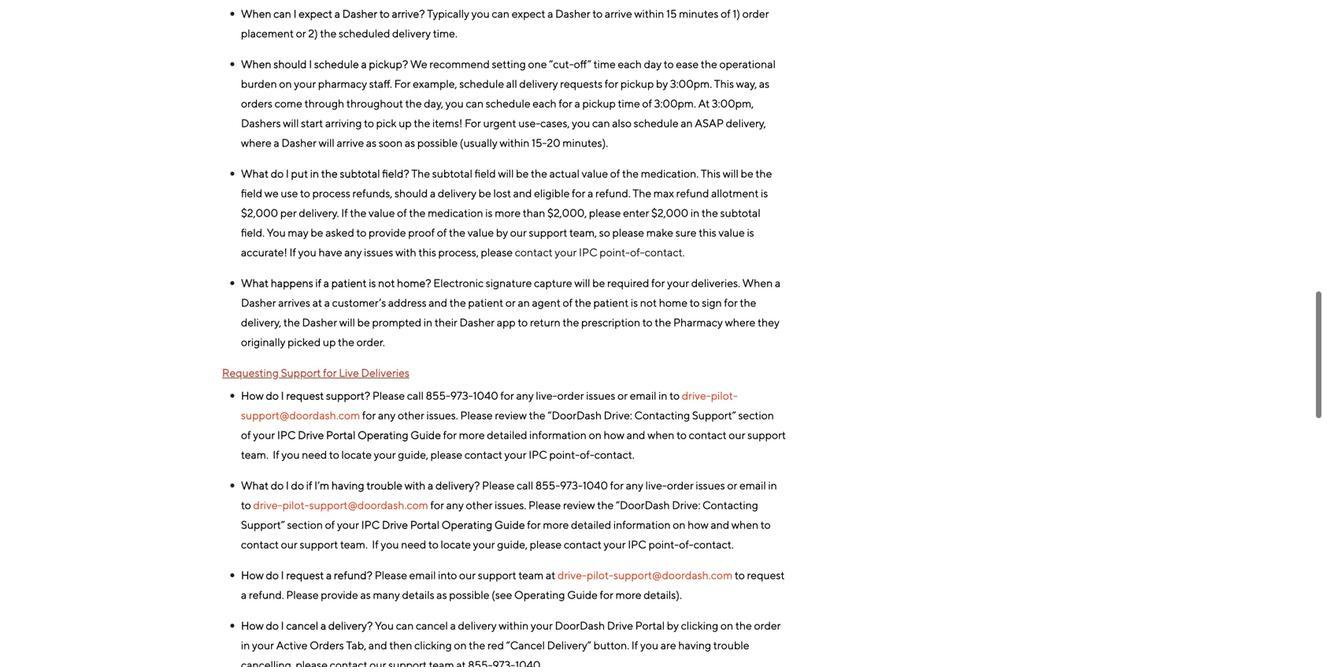 Task type: vqa. For each thing, say whether or not it's contained in the screenshot.
delivery in the We recommend setting one "cut-off" time each day to ease the operational burden on your pharmacy staff. For example, schedule all delivery requests for pickup by 3:00pm. This way, as orders come through throughout the day, you can schedule each for a pickup time of 3:00pm. At 3:00pm, Dashers will start arriving to pick up the items! For urgent use-cases, you can also schedule an ASAP delivery, where a Dasher will arrive as soon as possible (usually within 15-20 minutes).
yes



Task type: locate. For each thing, give the bounding box(es) containing it.
section for drive-pilot- support@doordash.com
[[739, 409, 775, 422]]

1 vertical spatial pickup
[[583, 97, 616, 110]]

be left required
[[593, 277, 605, 290]]

1 horizontal spatial 855-
[[468, 659, 493, 667]]

asked
[[326, 226, 354, 239]]

need
[[302, 448, 327, 461], [401, 538, 427, 551]]

2 for more detailed information on how and when to contact our support team.  if you need to locate your guide, please contact your ipc point-of-contact. from the top
[[241, 518, 773, 551]]

trouble
[[367, 479, 403, 492], [714, 639, 750, 652]]

at left 1040.
[[456, 659, 466, 667]]

drive- inside drive-pilot- support@doordash.com
[[682, 389, 711, 402]]

1 horizontal spatial of-
[[630, 246, 645, 259]]

delivery"
[[547, 639, 592, 652]]

portal up are
[[636, 619, 665, 632]]

when for typically you can expect a dasher to arrive within 15 minutes of 1) order placement or 2) the scheduled delivery time.
[[241, 7, 272, 20]]

of right 'agent'
[[563, 296, 573, 309]]

1 horizontal spatial review
[[563, 499, 595, 512]]

when should i schedule a pickup?
[[241, 58, 410, 71]]

support@doordash.com down 'what do i do if i'm having trouble with a delivery?'
[[309, 499, 429, 512]]

1 horizontal spatial guide,
[[497, 538, 528, 551]]

expect for can
[[512, 7, 546, 20]]

guide, for how do i request support?
[[398, 448, 429, 461]]

how up how do i cancel a delivery?
[[241, 569, 264, 582]]

to inside please call 855-973-1040 for any live-order issues or email in to
[[241, 499, 251, 512]]

guide, up 'what do i do if i'm having trouble with a delivery?'
[[398, 448, 429, 461]]

guide, up how do i request a refund? please email into our support team at drive-pilot-support@doordash.com
[[497, 538, 528, 551]]

973-
[[451, 389, 473, 402], [560, 479, 583, 492], [493, 659, 516, 667]]

please
[[373, 389, 405, 402], [460, 409, 493, 422], [482, 479, 515, 492], [529, 499, 561, 512], [375, 569, 407, 582], [286, 589, 319, 602]]

2 vertical spatial email
[[409, 569, 436, 582]]

1 horizontal spatial operating
[[442, 518, 493, 531]]

0 horizontal spatial review
[[495, 409, 527, 422]]

will down start
[[319, 136, 335, 149]]

review for how do i request support?
[[495, 409, 527, 422]]

when up they
[[743, 277, 773, 290]]

delivery inside you can cancel a delivery within your doordash drive portal by clicking on the order in your active orders tab, and then clicking on the red "cancel delivery" button. if you are having trouble cancelling, please contact our support team at 855-973-1040.
[[458, 619, 497, 632]]

what happens if a patient is not home?
[[241, 277, 434, 290]]

and
[[513, 187, 532, 200], [429, 296, 448, 309], [627, 429, 646, 442], [711, 518, 730, 531], [369, 639, 387, 652]]

0 vertical spatial field
[[475, 167, 496, 180]]

1 horizontal spatial support"
[[693, 409, 737, 422]]

2 horizontal spatial pilot-
[[711, 389, 738, 402]]

locate for what do i do if i'm having trouble with a delivery?
[[441, 538, 471, 551]]

need for drive-pilot-support@doordash.com
[[401, 538, 427, 551]]

patient up customer's
[[332, 277, 367, 290]]

2 for any other issues. please review the "doordash drive: contacting support" section of your from the top
[[241, 499, 761, 531]]

guide, for what do i do if i'm having trouble with a delivery?
[[497, 538, 528, 551]]

detailed for what do i do if i'm having trouble with a delivery?
[[571, 518, 612, 531]]

will
[[283, 117, 299, 130], [319, 136, 335, 149], [498, 167, 514, 180], [723, 167, 739, 180], [575, 277, 591, 290], [339, 316, 355, 329]]

0 horizontal spatial not
[[378, 277, 395, 290]]

2 how from the top
[[241, 569, 264, 582]]

for more detailed information on how and when to contact our support team.  if you need to locate your guide, please contact your ipc point-of-contact. for what do i do if i'm having trouble with a delivery?
[[241, 518, 773, 551]]

0 horizontal spatial drive-
[[253, 499, 283, 512]]

of inside we recommend setting one "cut-off" time each day to ease the operational burden on your pharmacy staff. for example, schedule all delivery requests for pickup by 3:00pm. this way, as orders come through throughout the day, you can schedule each for a pickup time of 3:00pm. at 3:00pm, dashers will start arriving to pick up the items! for urgent use-cases, you can also schedule an asap delivery, where a dasher will arrive as soon as possible (usually within 15-20 minutes).
[[643, 97, 652, 110]]

electronic signature capture will be required for your deliveries. when a dasher arrives at a customer's address and the patient or an agent of the patient is not home to sign for the delivery, the dasher will be prompted in their dasher app to return the prescription to the pharmacy where they originally picked up the order.
[[241, 277, 783, 349]]

pilot- down pharmacy
[[711, 389, 738, 402]]

0 horizontal spatial $2,000
[[241, 206, 278, 219]]

drive-pilot-support@doordash.com link down i'm
[[253, 499, 429, 512]]

subtotal up refunds,
[[340, 167, 380, 180]]

day,
[[424, 97, 444, 110]]

call
[[407, 389, 424, 402], [517, 479, 534, 492]]

team down details
[[429, 659, 454, 667]]

pilot- up doordash at the left bottom
[[587, 569, 614, 582]]

a inside to request a refund. please provide as many details as possible (see operating guide for more details).
[[241, 589, 247, 602]]

trouble inside you can cancel a delivery within your doordash drive portal by clicking on the order in your active orders tab, and then clicking on the red "cancel delivery" button. if you are having trouble cancelling, please contact our support team at 855-973-1040.
[[714, 639, 750, 652]]

pilot- down 'what do i do if i'm having trouble with a delivery?'
[[283, 499, 309, 512]]

portal
[[326, 429, 356, 442], [410, 518, 440, 531], [636, 619, 665, 632]]

pilot- inside drive-pilot- support@doordash.com
[[711, 389, 738, 402]]

happens
[[271, 277, 313, 290]]

0 horizontal spatial when
[[648, 429, 675, 442]]

0 vertical spatial should
[[274, 58, 307, 71]]

you left may
[[267, 226, 286, 239]]

do for how do i request support? please call 855-973-1040 for any live-order issues or email in to
[[266, 389, 279, 402]]

arrive
[[605, 7, 633, 20], [337, 136, 364, 149]]

support
[[529, 226, 568, 239], [748, 429, 786, 442], [300, 538, 338, 551], [478, 569, 517, 582], [389, 659, 427, 667]]

drive inside you can cancel a delivery within your doordash drive portal by clicking on the order in your active orders tab, and then clicking on the red "cancel delivery" button. if you are having trouble cancelling, please contact our support team at 855-973-1040.
[[607, 619, 634, 632]]

and inside electronic signature capture will be required for your deliveries. when a dasher arrives at a customer's address and the patient or an agent of the patient is not home to sign for the delivery, the dasher will be prompted in their dasher app to return the prescription to the pharmacy where they originally picked up the order.
[[429, 296, 448, 309]]

team inside you can cancel a delivery within your doordash drive portal by clicking on the order in your active orders tab, and then clicking on the red "cancel delivery" button. if you are having trouble cancelling, please contact our support team at 855-973-1040.
[[429, 659, 454, 667]]

ipc drive portal operating guide for how do i request support?
[[277, 429, 441, 442]]

arrive left 15
[[605, 7, 633, 20]]

button.
[[594, 639, 630, 652]]

when
[[648, 429, 675, 442], [732, 518, 759, 531]]

$2,000,
[[548, 206, 587, 219]]

1 horizontal spatial portal
[[410, 518, 440, 531]]

2 horizontal spatial 855-
[[536, 479, 560, 492]]

2 vertical spatial pilot-
[[587, 569, 614, 582]]

drive up 'button.'
[[607, 619, 634, 632]]

point- for drive-pilot- support@doordash.com
[[550, 448, 580, 461]]

issues
[[364, 246, 394, 259], [586, 389, 616, 402], [696, 479, 725, 492]]

not inside electronic signature capture will be required for your deliveries. when a dasher arrives at a customer's address and the patient or an agent of the patient is not home to sign for the delivery, the dasher will be prompted in their dasher app to return the prescription to the pharmacy where they originally picked up the order.
[[640, 296, 657, 309]]

0 vertical spatial drive-pilot-support@doordash.com link
[[253, 499, 429, 512]]

is
[[761, 187, 769, 200], [486, 206, 493, 219], [747, 226, 755, 239], [369, 277, 376, 290], [631, 296, 638, 309]]

1 vertical spatial trouble
[[714, 639, 750, 652]]

contact inside you can cancel a delivery within your doordash drive portal by clicking on the order in your active orders tab, and then clicking on the red "cancel delivery" button. if you are having trouble cancelling, please contact our support team at 855-973-1040.
[[330, 659, 368, 667]]

0 horizontal spatial information
[[530, 429, 587, 442]]

red
[[488, 639, 504, 652]]

where inside electronic signature capture will be required for your deliveries. when a dasher arrives at a customer's address and the patient or an agent of the patient is not home to sign for the delivery, the dasher will be prompted in their dasher app to return the prescription to the pharmacy where they originally picked up the order.
[[725, 316, 756, 329]]

will down come
[[283, 117, 299, 130]]

provide
[[369, 226, 406, 239], [321, 589, 358, 602]]

you left are
[[641, 639, 659, 652]]

0 vertical spatial detailed
[[487, 429, 528, 442]]

for
[[394, 77, 411, 90], [465, 117, 481, 130]]

live- inside please call 855-973-1040 for any live-order issues or email in to
[[646, 479, 667, 492]]

operating down support?
[[358, 429, 409, 442]]

dasher down start
[[282, 136, 317, 149]]

cancel
[[286, 619, 319, 632], [416, 619, 448, 632]]

for any other issues. please review the "doordash drive: contacting support" section of your up how do i request a refund? please email into our support team at drive-pilot-support@doordash.com
[[241, 499, 761, 531]]

other up how do i request a refund? please email into our support team at drive-pilot-support@doordash.com
[[466, 499, 493, 512]]

return
[[530, 316, 561, 329]]

of left 1)
[[721, 7, 731, 20]]

delivery.
[[299, 206, 339, 219]]

on inside we recommend setting one "cut-off" time each day to ease the operational burden on your pharmacy staff. for example, schedule all delivery requests for pickup by 3:00pm. this way, as orders come through throughout the day, you can schedule each for a pickup time of 3:00pm. at 3:00pm, dashers will start arriving to pick up the items! for urgent use-cases, you can also schedule an asap delivery, where a dasher will arrive as soon as possible (usually within 15-20 minutes).
[[279, 77, 292, 90]]

value
[[582, 167, 608, 180], [369, 206, 395, 219], [468, 226, 494, 239], [719, 226, 745, 239]]

2 expect from the left
[[512, 7, 546, 20]]

do for what do i do if i'm having trouble with a delivery?
[[271, 479, 284, 492]]

dasher up the off"
[[556, 7, 591, 20]]

expect up one
[[512, 7, 546, 20]]

if inside you can cancel a delivery within your doordash drive portal by clicking on the order in your active orders tab, and then clicking on the red "cancel delivery" button. if you are having trouble cancelling, please contact our support team at 855-973-1040.
[[632, 639, 638, 652]]

having up drive-pilot-support@doordash.com
[[332, 479, 365, 492]]

0 vertical spatial pilot-
[[711, 389, 738, 402]]

0 horizontal spatial arrive
[[337, 136, 364, 149]]

within inside the typically you can expect a dasher to arrive within 15 minutes of 1) order placement or 2) the scheduled delivery time.
[[635, 7, 665, 20]]

an left asap
[[681, 117, 693, 130]]

this inside we recommend setting one "cut-off" time each day to ease the operational burden on your pharmacy staff. for example, schedule all delivery requests for pickup by 3:00pm. this way, as orders come through throughout the day, you can schedule each for a pickup time of 3:00pm. at 3:00pm, dashers will start arriving to pick up the items! for urgent use-cases, you can also schedule an asap delivery, where a dasher will arrive as soon as possible (usually within 15-20 minutes).
[[715, 77, 734, 90]]

expect for i
[[299, 7, 333, 20]]

when up placement
[[241, 7, 272, 20]]

up right pick
[[399, 117, 412, 130]]

how for how do i request support? please call 855-973-1040 for any live-order issues or email in to
[[241, 389, 264, 402]]

0 horizontal spatial guide
[[411, 429, 441, 442]]

0 horizontal spatial "doordash
[[548, 409, 602, 422]]

all
[[506, 77, 518, 90]]

will up allotment
[[723, 167, 739, 180]]

0 horizontal spatial portal
[[326, 429, 356, 442]]

setting
[[492, 58, 526, 71]]

your inside we recommend setting one "cut-off" time each day to ease the operational burden on your pharmacy staff. for example, schedule all delivery requests for pickup by 3:00pm. this way, as orders come through throughout the day, you can schedule each for a pickup time of 3:00pm. at 3:00pm, dashers will start arriving to pick up the items! for urgent use-cases, you can also schedule an asap delivery, where a dasher will arrive as soon as possible (usually within 15-20 minutes).
[[294, 77, 316, 90]]

2 what from the top
[[241, 277, 269, 290]]

0 vertical spatial you
[[267, 226, 286, 239]]

1 vertical spatial portal
[[410, 518, 440, 531]]

2 cancel from the left
[[416, 619, 448, 632]]

contacting for drive-pilot- support@doordash.com
[[635, 409, 690, 422]]

support@doordash.com up details).
[[614, 569, 733, 582]]

field.
[[241, 226, 265, 239]]

855-
[[426, 389, 451, 402], [536, 479, 560, 492], [468, 659, 493, 667]]

2 vertical spatial at
[[456, 659, 466, 667]]

for
[[605, 77, 619, 90], [559, 97, 573, 110], [572, 187, 586, 200], [652, 277, 665, 290], [724, 296, 738, 309], [323, 366, 337, 379], [501, 389, 514, 402], [362, 409, 376, 422], [443, 429, 457, 442], [610, 479, 624, 492], [431, 499, 444, 512], [527, 518, 541, 531], [600, 589, 614, 602]]

3 how from the top
[[241, 619, 264, 632]]

1 horizontal spatial other
[[466, 499, 493, 512]]

point- up please call 855-973-1040 for any live-order issues or email in to
[[550, 448, 580, 461]]

1 vertical spatial guide,
[[497, 538, 528, 551]]

operating for what do i do if i'm having trouble with a delivery?
[[442, 518, 493, 531]]

contact.
[[645, 246, 685, 259], [595, 448, 635, 461], [694, 538, 734, 551]]

drive: for drive-pilot- support@doordash.com
[[604, 409, 633, 422]]

issues. for how do i request support?
[[427, 409, 458, 422]]

0 horizontal spatial you
[[267, 226, 286, 239]]

point-
[[600, 246, 630, 259], [550, 448, 580, 461], [649, 538, 679, 551]]

through
[[305, 97, 345, 110]]

picked
[[288, 336, 321, 349]]

when up burden
[[241, 58, 272, 71]]

0 vertical spatial of-
[[630, 246, 645, 259]]

support@doordash.com inside drive-pilot- support@doordash.com
[[241, 409, 360, 422]]

enter
[[623, 206, 650, 219]]

1 $2,000 from the left
[[241, 206, 278, 219]]

value right "actual"
[[582, 167, 608, 180]]

issues inside the subtotal field will be the actual value of the medication. this will be the field we use to process refunds, should a delivery be lost and eligible for a refund. the max refund allotment is $2,000 per delivery. if the value of the medication is more than $2,000, please enter $2,000 in the subtotal field. you may be asked to provide proof of the value by our support team, so please make sure this value is accurate! if you have any issues with this process, please
[[364, 246, 394, 259]]

up
[[399, 117, 412, 130], [323, 336, 336, 349]]

accurate!
[[241, 246, 288, 259]]

at inside electronic signature capture will be required for your deliveries. when a dasher arrives at a customer's address and the patient or an agent of the patient is not home to sign for the delivery, the dasher will be prompted in their dasher app to return the prescription to the pharmacy where they originally picked up the order.
[[313, 296, 322, 309]]

1 for any other issues. please review the "doordash drive: contacting support" section of your from the top
[[241, 409, 777, 442]]

what for electronic signature capture will be required for your deliveries. when a dasher arrives at a customer's address and the patient or an agent of the patient is not home to sign for the delivery, the dasher will be prompted in their dasher app to return the prescription to the pharmacy where they originally picked up the order.
[[241, 277, 269, 290]]

having inside you can cancel a delivery within your doordash drive portal by clicking on the order in your active orders tab, and then clicking on the red "cancel delivery" button. if you are having trouble cancelling, please contact our support team at 855-973-1040.
[[679, 639, 712, 652]]

1 horizontal spatial expect
[[512, 7, 546, 20]]

a
[[335, 7, 340, 20], [548, 7, 554, 20], [361, 58, 367, 71], [575, 97, 581, 110], [274, 136, 280, 149], [430, 187, 436, 200], [588, 187, 594, 200], [324, 277, 329, 290], [775, 277, 781, 290], [324, 296, 330, 309], [428, 479, 434, 492], [326, 569, 332, 582], [241, 589, 247, 602], [321, 619, 326, 632], [450, 619, 456, 632]]

delivery inside the subtotal field will be the actual value of the medication. this will be the field we use to process refunds, should a delivery be lost and eligible for a refund. the max refund allotment is $2,000 per delivery. if the value of the medication is more than $2,000, please enter $2,000 in the subtotal field. you may be asked to provide proof of the value by our support team, so please make sure this value is accurate! if you have any issues with this process, please
[[438, 187, 477, 200]]

1 horizontal spatial 1040
[[583, 479, 608, 492]]

1 vertical spatial delivery,
[[241, 316, 282, 329]]

team up "cancel
[[519, 569, 544, 582]]

at up doordash at the left bottom
[[546, 569, 556, 582]]

0 vertical spatial ipc drive portal operating guide
[[277, 429, 441, 442]]

time right the off"
[[594, 58, 616, 71]]

requesting
[[222, 366, 279, 379]]

2 $2,000 from the left
[[652, 206, 689, 219]]

by down day
[[656, 77, 668, 90]]

1 vertical spatial information
[[614, 518, 671, 531]]

do
[[271, 167, 284, 180], [266, 389, 279, 402], [271, 479, 284, 492], [291, 479, 304, 492], [266, 569, 279, 582], [266, 619, 279, 632]]

973- inside you can cancel a delivery within your doordash drive portal by clicking on the order in your active orders tab, and then clicking on the red "cancel delivery" button. if you are having trouble cancelling, please contact our support team at 855-973-1040.
[[493, 659, 516, 667]]

dasher inside the typically you can expect a dasher to arrive within 15 minutes of 1) order placement or 2) the scheduled delivery time.
[[556, 7, 591, 20]]

electronic
[[434, 277, 484, 290]]

should inside the subtotal field will be the actual value of the medication. this will be the field we use to process refunds, should a delivery be lost and eligible for a refund. the max refund allotment is $2,000 per delivery. if the value of the medication is more than $2,000, please enter $2,000 in the subtotal field. you may be asked to provide proof of the value by our support team, so please make sure this value is accurate! if you have any issues with this process, please
[[395, 187, 428, 200]]

2 vertical spatial contact.
[[694, 538, 734, 551]]

0 horizontal spatial an
[[518, 296, 530, 309]]

guide for what do i do if i'm having trouble with a delivery?
[[495, 518, 525, 531]]

please down orders
[[296, 659, 328, 667]]

support?
[[326, 389, 370, 402]]

pilot- for drive-pilot- support@doordash.com
[[711, 389, 738, 402]]

a inside the typically you can expect a dasher to arrive within 15 minutes of 1) order placement or 2) the scheduled delivery time.
[[548, 7, 554, 20]]

this up refund
[[701, 167, 721, 180]]

i for how do i request support? please call 855-973-1040 for any live-order issues or email in to
[[281, 389, 284, 402]]

is inside electronic signature capture will be required for your deliveries. when a dasher arrives at a customer's address and the patient or an agent of the patient is not home to sign for the delivery, the dasher will be prompted in their dasher app to return the prescription to the pharmacy where they originally picked up the order.
[[631, 296, 638, 309]]

0 horizontal spatial where
[[241, 136, 272, 149]]

you up then
[[375, 619, 394, 632]]

2 horizontal spatial issues
[[696, 479, 725, 492]]

as
[[760, 77, 770, 90], [366, 136, 377, 149], [405, 136, 415, 149], [360, 589, 371, 602], [437, 589, 447, 602]]

by inside we recommend setting one "cut-off" time each day to ease the operational burden on your pharmacy staff. for example, schedule all delivery requests for pickup by 3:00pm. this way, as orders come through throughout the day, you can schedule each for a pickup time of 3:00pm. at 3:00pm, dashers will start arriving to pick up the items! for urgent use-cases, you can also schedule an asap delivery, where a dasher will arrive as soon as possible (usually within 15-20 minutes).
[[656, 77, 668, 90]]

if left i'm
[[306, 479, 312, 492]]

0 vertical spatial this
[[715, 77, 734, 90]]

1 horizontal spatial detailed
[[571, 518, 612, 531]]

1 vertical spatial support@doordash.com
[[309, 499, 429, 512]]

point- for drive-pilot-support@doordash.com
[[649, 538, 679, 551]]

please inside to request a refund. please provide as many details as possible (see operating guide for more details).
[[286, 589, 319, 602]]

for inside please call 855-973-1040 for any live-order issues or email in to
[[610, 479, 624, 492]]

0 vertical spatial when
[[648, 429, 675, 442]]

field
[[475, 167, 496, 180], [241, 187, 262, 200]]

field left we
[[241, 187, 262, 200]]

3:00pm,
[[712, 97, 754, 110]]

1 horizontal spatial up
[[399, 117, 412, 130]]

1 horizontal spatial an
[[681, 117, 693, 130]]

than
[[523, 206, 546, 219]]

at right the "arrives"
[[313, 296, 322, 309]]

1 horizontal spatial information
[[614, 518, 671, 531]]

clicking
[[681, 619, 719, 632], [415, 639, 452, 652]]

3:00pm. left at
[[655, 97, 697, 110]]

for any other issues. please review the "doordash drive: contacting support" section of your for what do i do if i'm having trouble with a delivery?
[[241, 499, 761, 531]]

2 vertical spatial of-
[[679, 538, 694, 551]]

dasher
[[343, 7, 378, 20], [556, 7, 591, 20], [282, 136, 317, 149], [241, 296, 276, 309], [302, 316, 337, 329], [460, 316, 495, 329]]

0 vertical spatial with
[[396, 246, 417, 259]]

cancel down details
[[416, 619, 448, 632]]

for any other issues. please review the "doordash drive: contacting support" section of your for how do i request support?
[[241, 409, 777, 442]]

drive- for drive-pilot-support@doordash.com
[[253, 499, 283, 512]]

dashers
[[241, 117, 281, 130]]

1040
[[473, 389, 499, 402], [583, 479, 608, 492]]

your
[[294, 77, 316, 90], [555, 246, 577, 259], [668, 277, 690, 290], [253, 429, 275, 442], [374, 448, 396, 461], [505, 448, 527, 461], [337, 518, 359, 531], [473, 538, 495, 551], [604, 538, 626, 551], [531, 619, 553, 632], [252, 639, 274, 652]]

2 vertical spatial what
[[241, 479, 269, 492]]

for any other issues. please review the "doordash drive: contacting support" section of your down how do i request support? please call 855-973-1040 for any live-order issues or email in to in the bottom of the page
[[241, 409, 777, 442]]

2 vertical spatial point-
[[649, 538, 679, 551]]

the inside the typically you can expect a dasher to arrive within 15 minutes of 1) order placement or 2) the scheduled delivery time.
[[320, 27, 337, 40]]

(usually
[[460, 136, 498, 149]]

detailed
[[487, 429, 528, 442], [571, 518, 612, 531]]

delivery?
[[436, 479, 480, 492], [328, 619, 373, 632]]

when
[[241, 7, 272, 20], [241, 58, 272, 71], [743, 277, 773, 290]]

with up drive-pilot-support@doordash.com
[[405, 479, 426, 492]]

a inside you can cancel a delivery within your doordash drive portal by clicking on the order in your active orders tab, and then clicking on the red "cancel delivery" button. if you are having trouble cancelling, please contact our support team at 855-973-1040.
[[450, 619, 456, 632]]

how for how do i cancel a delivery?
[[241, 619, 264, 632]]

dasher left the "arrives"
[[241, 296, 276, 309]]

20
[[547, 136, 561, 149]]

more left details).
[[616, 589, 642, 602]]

by up are
[[667, 619, 679, 632]]

1 horizontal spatial if
[[316, 277, 322, 290]]

section for drive-pilot-support@doordash.com
[[287, 518, 323, 531]]

you can cancel a delivery within your doordash drive portal by clicking on the order in your active orders tab, and then clicking on the red "cancel delivery" button. if you are having trouble cancelling, please contact our support team at 855-973-1040.
[[241, 619, 783, 667]]

refund. inside the subtotal field will be the actual value of the medication. this will be the field we use to process refunds, should a delivery be lost and eligible for a refund. the max refund allotment is $2,000 per delivery. if the value of the medication is more than $2,000, please enter $2,000 in the subtotal field. you may be asked to provide proof of the value by our support team, so please make sure this value is accurate! if you have any issues with this process, please
[[596, 187, 631, 200]]

0 vertical spatial guide
[[411, 429, 441, 442]]

refund. up enter at left
[[596, 187, 631, 200]]

delivery, inside electronic signature capture will be required for your deliveries. when a dasher arrives at a customer's address and the patient or an agent of the patient is not home to sign for the delivery, the dasher will be prompted in their dasher app to return the prescription to the pharmacy where they originally picked up the order.
[[241, 316, 282, 329]]

time up also
[[618, 97, 640, 110]]

information for how do i request support?
[[530, 429, 587, 442]]

0 horizontal spatial detailed
[[487, 429, 528, 442]]

schedule right also
[[634, 117, 679, 130]]

arrive inside we recommend setting one "cut-off" time each day to ease the operational burden on your pharmacy staff. for example, schedule all delivery requests for pickup by 3:00pm. this way, as orders come through throughout the day, you can schedule each for a pickup time of 3:00pm. at 3:00pm, dashers will start arriving to pick up the items! for urgent use-cases, you can also schedule an asap delivery, where a dasher will arrive as soon as possible (usually within 15-20 minutes).
[[337, 136, 364, 149]]

patient up app
[[468, 296, 504, 309]]

1 horizontal spatial live-
[[646, 479, 667, 492]]

please up signature
[[481, 246, 513, 259]]

the up enter at left
[[633, 187, 652, 200]]

how down requesting
[[241, 389, 264, 402]]

1 horizontal spatial refund.
[[596, 187, 631, 200]]

1 what from the top
[[241, 167, 269, 180]]

drive-pilot-support@doordash.com link for guide
[[558, 569, 733, 582]]

as left soon
[[366, 136, 377, 149]]

or inside the typically you can expect a dasher to arrive within 15 minutes of 1) order placement or 2) the scheduled delivery time.
[[296, 27, 306, 40]]

for up (usually on the top left of the page
[[465, 117, 481, 130]]

1 vertical spatial drive
[[382, 518, 408, 531]]

support@doordash.com for drive-pilot- support@doordash.com
[[241, 409, 360, 422]]

can up 'urgent'
[[466, 97, 484, 110]]

what left i'm
[[241, 479, 269, 492]]

dasher inside we recommend setting one "cut-off" time each day to ease the operational burden on your pharmacy staff. for example, schedule all delivery requests for pickup by 3:00pm. this way, as orders come through throughout the day, you can schedule each for a pickup time of 3:00pm. at 3:00pm, dashers will start arriving to pick up the items! for urgent use-cases, you can also schedule an asap delivery, where a dasher will arrive as soon as possible (usually within 15-20 minutes).
[[282, 136, 317, 149]]

locate for how do i request support?
[[342, 448, 372, 461]]

1 vertical spatial not
[[640, 296, 657, 309]]

if
[[316, 277, 322, 290], [306, 479, 312, 492]]

contact. for drive-pilot- support@doordash.com
[[595, 448, 635, 461]]

ipc drive portal operating guide down support?
[[277, 429, 441, 442]]

section
[[739, 409, 775, 422], [287, 518, 323, 531]]

i down support
[[281, 389, 284, 402]]

0 horizontal spatial clicking
[[415, 639, 452, 652]]

1 vertical spatial this
[[701, 167, 721, 180]]

an left 'agent'
[[518, 296, 530, 309]]

app
[[497, 316, 516, 329]]

operating inside to request a refund. please provide as many details as possible (see operating guide for more details).
[[515, 589, 565, 602]]

need up i'm
[[302, 448, 327, 461]]

1 vertical spatial contact.
[[595, 448, 635, 461]]

how up cancelling,
[[241, 619, 264, 632]]

order inside the typically you can expect a dasher to arrive within 15 minutes of 1) order placement or 2) the scheduled delivery time.
[[743, 7, 769, 20]]

call inside please call 855-973-1040 for any live-order issues or email in to
[[517, 479, 534, 492]]

within inside we recommend setting one "cut-off" time each day to ease the operational burden on your pharmacy staff. for example, schedule all delivery requests for pickup by 3:00pm. this way, as orders come through throughout the day, you can schedule each for a pickup time of 3:00pm. at 3:00pm, dashers will start arriving to pick up the items! for urgent use-cases, you can also schedule an asap delivery, where a dasher will arrive as soon as possible (usually within 15-20 minutes).
[[500, 136, 530, 149]]

other for how do i request support?
[[398, 409, 425, 422]]

where down dashers
[[241, 136, 272, 149]]

guide,
[[398, 448, 429, 461], [497, 538, 528, 551]]

1 cancel from the left
[[286, 619, 319, 632]]

3 what from the top
[[241, 479, 269, 492]]

i for what do i put in the subtotal field?
[[286, 167, 289, 180]]

the right field? at the top of page
[[412, 167, 430, 180]]

2 horizontal spatial drive-
[[682, 389, 711, 402]]

as left many on the bottom left
[[360, 589, 371, 602]]

3:00pm. down the ease
[[670, 77, 712, 90]]

field up lost
[[475, 167, 496, 180]]

for more detailed information on how and when to contact our support team.  if you need to locate your guide, please contact your ipc point-of-contact. for how do i request support?
[[241, 429, 788, 461]]

use
[[281, 187, 298, 200]]

delivery, up originally
[[241, 316, 282, 329]]

time.
[[433, 27, 458, 40]]

1 horizontal spatial drive-pilot-support@doordash.com link
[[558, 569, 733, 582]]

for any other issues. please review the "doordash drive: contacting support" section of your
[[241, 409, 777, 442], [241, 499, 761, 531]]

1 for more detailed information on how and when to contact our support team.  if you need to locate your guide, please contact your ipc point-of-contact. from the top
[[241, 429, 788, 461]]

973- inside please call 855-973-1040 for any live-order issues or email in to
[[560, 479, 583, 492]]

guide down please call 855-973-1040 for any live-order issues or email in to
[[495, 518, 525, 531]]

should
[[274, 58, 307, 71], [395, 187, 428, 200]]

1 vertical spatial up
[[323, 336, 336, 349]]

1 vertical spatial 1040
[[583, 479, 608, 492]]

1 vertical spatial "doordash
[[616, 499, 670, 512]]

ease
[[676, 58, 699, 71]]

of inside the typically you can expect a dasher to arrive within 15 minutes of 1) order placement or 2) the scheduled delivery time.
[[721, 7, 731, 20]]

0 horizontal spatial support"
[[241, 518, 285, 531]]

1 expect from the left
[[299, 7, 333, 20]]

guide inside to request a refund. please provide as many details as possible (see operating guide for more details).
[[568, 589, 598, 602]]

1 how from the top
[[241, 389, 264, 402]]

1 vertical spatial you
[[375, 619, 394, 632]]

our inside the subtotal field will be the actual value of the medication. this will be the field we use to process refunds, should a delivery be lost and eligible for a refund. the max refund allotment is $2,000 per delivery. if the value of the medication is more than $2,000, please enter $2,000 in the subtotal field. you may be asked to provide proof of the value by our support team, so please make sure this value is accurate! if you have any issues with this process, please
[[510, 226, 527, 239]]

soon
[[379, 136, 403, 149]]

please inside you can cancel a delivery within your doordash drive portal by clicking on the order in your active orders tab, and then clicking on the red "cancel delivery" button. if you are having trouble cancelling, please contact our support team at 855-973-1040.
[[296, 659, 328, 667]]

per
[[280, 206, 297, 219]]

pilot-
[[711, 389, 738, 402], [283, 499, 309, 512], [587, 569, 614, 582]]

1 vertical spatial refund.
[[249, 589, 284, 602]]

this up 3:00pm, at the top of the page
[[715, 77, 734, 90]]

where inside we recommend setting one "cut-off" time each day to ease the operational burden on your pharmacy staff. for example, schedule all delivery requests for pickup by 3:00pm. this way, as orders come through throughout the day, you can schedule each for a pickup time of 3:00pm. at 3:00pm, dashers will start arriving to pick up the items! for urgent use-cases, you can also schedule an asap delivery, where a dasher will arrive as soon as possible (usually within 15-20 minutes).
[[241, 136, 272, 149]]

doordash
[[555, 619, 605, 632]]

how for drive-pilot- support@doordash.com
[[604, 429, 625, 442]]

drive-pilot-support@doordash.com link up details).
[[558, 569, 733, 582]]

0 vertical spatial refund.
[[596, 187, 631, 200]]

1 horizontal spatial issues
[[586, 389, 616, 402]]

on
[[279, 77, 292, 90], [589, 429, 602, 442], [673, 518, 686, 531], [721, 619, 734, 632], [454, 639, 467, 652]]

0 vertical spatial if
[[316, 277, 322, 290]]

your inside electronic signature capture will be required for your deliveries. when a dasher arrives at a customer's address and the patient or an agent of the patient is not home to sign for the delivery, the dasher will be prompted in their dasher app to return the prescription to the pharmacy where they originally picked up the order.
[[668, 277, 690, 290]]

possible inside we recommend setting one "cut-off" time each day to ease the operational burden on your pharmacy staff. for example, schedule all delivery requests for pickup by 3:00pm. this way, as orders come through throughout the day, you can schedule each for a pickup time of 3:00pm. at 3:00pm, dashers will start arriving to pick up the items! for urgent use-cases, you can also schedule an asap delivery, where a dasher will arrive as soon as possible (usually within 15-20 minutes).
[[418, 136, 458, 149]]

they
[[758, 316, 780, 329]]

do for how do i cancel a delivery?
[[266, 619, 279, 632]]

of down day
[[643, 97, 652, 110]]

1 horizontal spatial you
[[375, 619, 394, 632]]

drive-
[[682, 389, 711, 402], [253, 499, 283, 512], [558, 569, 587, 582]]

what down accurate!
[[241, 277, 269, 290]]

this inside the subtotal field will be the actual value of the medication. this will be the field we use to process refunds, should a delivery be lost and eligible for a refund. the max refund allotment is $2,000 per delivery. if the value of the medication is more than $2,000, please enter $2,000 in the subtotal field. you may be asked to provide proof of the value by our support team, so please make sure this value is accurate! if you have any issues with this process, please
[[701, 167, 721, 180]]

order.
[[357, 336, 385, 349]]

2 vertical spatial 973-
[[493, 659, 516, 667]]

provide inside to request a refund. please provide as many details as possible (see operating guide for more details).
[[321, 589, 358, 602]]

more inside the subtotal field will be the actual value of the medication. this will be the field we use to process refunds, should a delivery be lost and eligible for a refund. the max refund allotment is $2,000 per delivery. if the value of the medication is more than $2,000, please enter $2,000 in the subtotal field. you may be asked to provide proof of the value by our support team, so please make sure this value is accurate! if you have any issues with this process, please
[[495, 206, 521, 219]]

within left 15
[[635, 7, 665, 20]]

i for how do i request a refund? please email into our support team at drive-pilot-support@doordash.com
[[281, 569, 284, 582]]

do for what do i put in the subtotal field?
[[271, 167, 284, 180]]

guide down how do i request support? please call 855-973-1040 for any live-order issues or email in to in the bottom of the page
[[411, 429, 441, 442]]

guide
[[411, 429, 441, 442], [495, 518, 525, 531], [568, 589, 598, 602]]

i for what do i do if i'm having trouble with a delivery?
[[286, 479, 289, 492]]

live-
[[536, 389, 558, 402], [646, 479, 667, 492]]

1 vertical spatial ipc drive portal operating guide
[[361, 518, 525, 531]]

0 horizontal spatial issues
[[364, 246, 394, 259]]

0 horizontal spatial delivery?
[[328, 619, 373, 632]]

be up than
[[516, 167, 529, 180]]

2 vertical spatial issues
[[696, 479, 725, 492]]

0 horizontal spatial provide
[[321, 589, 358, 602]]

issues. for what do i do if i'm having trouble with a delivery?
[[495, 499, 527, 512]]

2 horizontal spatial point-
[[649, 538, 679, 551]]

0 horizontal spatial how
[[604, 429, 625, 442]]

delivery inside the typically you can expect a dasher to arrive within 15 minutes of 1) order placement or 2) the scheduled delivery time.
[[392, 27, 431, 40]]

issues inside please call 855-973-1040 for any live-order issues or email in to
[[696, 479, 725, 492]]

0 vertical spatial where
[[241, 136, 272, 149]]

when for drive-pilot- support@doordash.com
[[648, 429, 675, 442]]

dasher up the picked at left
[[302, 316, 337, 329]]

1 horizontal spatial trouble
[[714, 639, 750, 652]]

you
[[472, 7, 490, 20], [446, 97, 464, 110], [572, 117, 590, 130], [298, 246, 317, 259], [282, 448, 300, 461], [381, 538, 399, 551], [641, 639, 659, 652]]

15-
[[532, 136, 547, 149]]

expect inside the typically you can expect a dasher to arrive within 15 minutes of 1) order placement or 2) the scheduled delivery time.
[[512, 7, 546, 20]]

2 horizontal spatial portal
[[636, 619, 665, 632]]

1 vertical spatial by
[[496, 226, 508, 239]]



Task type: describe. For each thing, give the bounding box(es) containing it.
refund?
[[334, 569, 373, 582]]

portal for how do i request support?
[[326, 429, 356, 442]]

1 vertical spatial this
[[419, 246, 436, 259]]

0 vertical spatial 3:00pm.
[[670, 77, 712, 90]]

guide for how do i request support?
[[411, 429, 441, 442]]

proof
[[408, 226, 435, 239]]

you inside the subtotal field will be the actual value of the medication. this will be the field we use to process refunds, should a delivery be lost and eligible for a refund. the max refund allotment is $2,000 per delivery. if the value of the medication is more than $2,000, please enter $2,000 in the subtotal field. you may be asked to provide proof of the value by our support team, so please make sure this value is accurate! if you have any issues with this process, please
[[267, 226, 286, 239]]

way,
[[737, 77, 757, 90]]

0 horizontal spatial having
[[332, 479, 365, 492]]

arrives
[[278, 296, 311, 309]]

value down refunds,
[[369, 206, 395, 219]]

in inside you can cancel a delivery within your doordash drive portal by clicking on the order in your active orders tab, and then clicking on the red "cancel delivery" button. if you are having trouble cancelling, please contact our support team at 855-973-1040.
[[241, 639, 250, 652]]

also
[[612, 117, 632, 130]]

one
[[528, 58, 547, 71]]

you up minutes).
[[572, 117, 590, 130]]

staff.
[[369, 77, 392, 90]]

within inside you can cancel a delivery within your doordash drive portal by clicking on the order in your active orders tab, and then clicking on the red "cancel delivery" button. if you are having trouble cancelling, please contact our support team at 855-973-1040.
[[499, 619, 529, 632]]

0 horizontal spatial 973-
[[451, 389, 473, 402]]

actual
[[550, 167, 580, 180]]

possible inside to request a refund. please provide as many details as possible (see operating guide for more details).
[[449, 589, 490, 602]]

arriving
[[325, 117, 362, 130]]

2)
[[308, 27, 318, 40]]

refunds,
[[353, 187, 393, 200]]

prompted
[[372, 316, 422, 329]]

1 horizontal spatial patient
[[468, 296, 504, 309]]

sure
[[676, 226, 697, 239]]

please down enter at left
[[613, 226, 645, 239]]

contact your ipc point-of-contact.
[[515, 246, 685, 259]]

support@doordash.com for drive-pilot-support@doordash.com
[[309, 499, 429, 512]]

delivery inside we recommend setting one "cut-off" time each day to ease the operational burden on your pharmacy staff. for example, schedule all delivery requests for pickup by 3:00pm. this way, as orders come through throughout the day, you can schedule each for a pickup time of 3:00pm. at 3:00pm, dashers will start arriving to pick up the items! for urgent use-cases, you can also schedule an asap delivery, where a dasher will arrive as soon as possible (usually within 15-20 minutes).
[[520, 77, 558, 90]]

their
[[435, 316, 458, 329]]

more down please call 855-973-1040 for any live-order issues or email in to
[[543, 518, 569, 531]]

you up many on the bottom left
[[381, 538, 399, 551]]

live
[[339, 366, 359, 379]]

what do i put in the subtotal field?
[[241, 167, 412, 180]]

cases,
[[541, 117, 570, 130]]

prescription
[[582, 316, 641, 329]]

are
[[661, 639, 677, 652]]

"cut-
[[549, 58, 574, 71]]

schedule down the recommend
[[460, 77, 504, 90]]

pharmacy
[[674, 316, 723, 329]]

process,
[[439, 246, 479, 259]]

to inside the typically you can expect a dasher to arrive within 15 minutes of 1) order placement or 2) the scheduled delivery time.
[[593, 7, 603, 20]]

cancel inside you can cancel a delivery within your doordash drive portal by clicking on the order in your active orders tab, and then clicking on the red "cancel delivery" button. if you are having trouble cancelling, please contact our support team at 855-973-1040.
[[416, 619, 448, 632]]

arrive inside the typically you can expect a dasher to arrive within 15 minutes of 1) order placement or 2) the scheduled delivery time.
[[605, 7, 633, 20]]

is right allotment
[[761, 187, 769, 200]]

what for please call 855-973-1040 for any live-order issues or email in to
[[241, 479, 269, 492]]

when for drive-pilot-support@doordash.com
[[732, 518, 759, 531]]

be down customer's
[[357, 316, 370, 329]]

be right may
[[311, 226, 324, 239]]

then
[[390, 639, 413, 652]]

1 vertical spatial issues
[[586, 389, 616, 402]]

originally
[[241, 336, 286, 349]]

be left lost
[[479, 187, 492, 200]]

1)
[[733, 7, 741, 20]]

schedule down all
[[486, 97, 531, 110]]

as right the way,
[[760, 77, 770, 90]]

of down drive-pilot-support@doordash.com
[[325, 518, 335, 531]]

request inside to request a refund. please provide as many details as possible (see operating guide for more details).
[[747, 569, 785, 582]]

an inside we recommend setting one "cut-off" time each day to ease the operational burden on your pharmacy staff. for example, schedule all delivery requests for pickup by 3:00pm. this way, as orders come through throughout the day, you can schedule each for a pickup time of 3:00pm. at 3:00pm, dashers will start arriving to pick up the items! for urgent use-cases, you can also schedule an asap delivery, where a dasher will arrive as soon as possible (usually within 15-20 minutes).
[[681, 117, 693, 130]]

1 horizontal spatial each
[[618, 58, 642, 71]]

0 horizontal spatial subtotal
[[340, 167, 380, 180]]

ipc drive portal operating guide for what do i do if i'm having trouble with a delivery?
[[361, 518, 525, 531]]

drive-pilot- support@doordash.com
[[241, 389, 738, 422]]

in inside please call 855-973-1040 for any live-order issues or email in to
[[769, 479, 778, 492]]

asap
[[695, 117, 724, 130]]

1 horizontal spatial pickup
[[621, 77, 654, 90]]

can left also
[[593, 117, 610, 130]]

0 horizontal spatial time
[[594, 58, 616, 71]]

ipc down team,
[[579, 246, 598, 259]]

1 horizontal spatial subtotal
[[432, 167, 473, 180]]

0 horizontal spatial pickup
[[583, 97, 616, 110]]

put
[[291, 167, 308, 180]]

i for when can i expect a dasher to arrive?
[[294, 7, 297, 20]]

0 vertical spatial live-
[[536, 389, 558, 402]]

for inside the subtotal field will be the actual value of the medication. this will be the field we use to process refunds, should a delivery be lost and eligible for a refund. the max refund allotment is $2,000 per delivery. if the value of the medication is more than $2,000, please enter $2,000 in the subtotal field. you may be asked to provide proof of the value by our support team, so please make sure this value is accurate! if you have any issues with this process, please
[[572, 187, 586, 200]]

ipc up details).
[[628, 538, 647, 551]]

medication.
[[641, 167, 699, 180]]

typically you can expect a dasher to arrive within 15 minutes of 1) order placement or 2) the scheduled delivery time.
[[241, 7, 772, 40]]

day
[[644, 58, 662, 71]]

ipc up please call 855-973-1040 for any live-order issues or email in to
[[529, 448, 547, 461]]

1 horizontal spatial field
[[475, 167, 496, 180]]

with inside the subtotal field will be the actual value of the medication. this will be the field we use to process refunds, should a delivery be lost and eligible for a refund. the max refund allotment is $2,000 per delivery. if the value of the medication is more than $2,000, please enter $2,000 in the subtotal field. you may be asked to provide proof of the value by our support team, so please make sure this value is accurate! if you have any issues with this process, please
[[396, 246, 417, 259]]

1 vertical spatial at
[[546, 569, 556, 582]]

detailed for how do i request support?
[[487, 429, 528, 442]]

pickup?
[[369, 58, 408, 71]]

0 horizontal spatial patient
[[332, 277, 367, 290]]

please down how do i request support? please call 855-973-1040 for any live-order issues or email in to in the bottom of the page
[[431, 448, 463, 461]]

0 horizontal spatial the
[[412, 167, 430, 180]]

placement
[[241, 27, 294, 40]]

review for what do i do if i'm having trouble with a delivery?
[[563, 499, 595, 512]]

how do i request a refund? please email into our support team at drive-pilot-support@doordash.com
[[241, 569, 733, 582]]

required
[[608, 277, 650, 290]]

information for what do i do if i'm having trouble with a delivery?
[[614, 518, 671, 531]]

of right "actual"
[[611, 167, 620, 180]]

refund
[[677, 187, 710, 200]]

please up so
[[589, 206, 621, 219]]

or inside please call 855-973-1040 for any live-order issues or email in to
[[728, 479, 738, 492]]

details
[[402, 589, 435, 602]]

operating for how do i request support?
[[358, 429, 409, 442]]

more inside to request a refund. please provide as many details as possible (see operating guide for more details).
[[616, 589, 642, 602]]

for inside to request a refund. please provide as many details as possible (see operating guide for more details).
[[600, 589, 614, 602]]

i'm
[[314, 479, 330, 492]]

support" for drive-pilot-support@doordash.com
[[241, 518, 285, 531]]

portal for what do i do if i'm having trouble with a delivery?
[[410, 518, 440, 531]]

support" for drive-pilot- support@doordash.com
[[693, 409, 737, 422]]

by inside you can cancel a delivery within your doordash drive portal by clicking on the order in your active orders tab, and then clicking on the red "cancel delivery" button. if you are having trouble cancelling, please contact our support team at 855-973-1040.
[[667, 619, 679, 632]]

contacting for drive-pilot-support@doordash.com
[[703, 499, 759, 512]]

0 vertical spatial for
[[394, 77, 411, 90]]

at
[[699, 97, 710, 110]]

burden
[[241, 77, 277, 90]]

1 horizontal spatial the
[[633, 187, 652, 200]]

1 horizontal spatial point-
[[600, 246, 630, 259]]

by inside the subtotal field will be the actual value of the medication. this will be the field we use to process refunds, should a delivery be lost and eligible for a refund. the max refund allotment is $2,000 per delivery. if the value of the medication is more than $2,000, please enter $2,000 in the subtotal field. you may be asked to provide proof of the value by our support team, so please make sure this value is accurate! if you have any issues with this process, please
[[496, 226, 508, 239]]

855- inside please call 855-973-1040 for any live-order issues or email in to
[[536, 479, 560, 492]]

"doordash for what do i do if i'm having trouble with a delivery?
[[616, 499, 670, 512]]

off"
[[574, 58, 592, 71]]

and inside the subtotal field will be the actual value of the medication. this will be the field we use to process refunds, should a delivery be lost and eligible for a refund. the max refund allotment is $2,000 per delivery. if the value of the medication is more than $2,000, please enter $2,000 in the subtotal field. you may be asked to provide proof of the value by our support team, so please make sure this value is accurate! if you have any issues with this process, please
[[513, 187, 532, 200]]

15
[[667, 7, 677, 20]]

i for how do i cancel a delivery?
[[281, 619, 284, 632]]

what for the subtotal field will be the actual value of the medication. this will be the field we use to process refunds, should a delivery be lost and eligible for a refund. the max refund allotment is $2,000 per delivery. if the value of the medication is more than $2,000, please enter $2,000 in the subtotal field. you may be asked to provide proof of the value by our support team, so please make sure this value is accurate! if you have any issues with this process, please
[[241, 167, 269, 180]]

agent
[[532, 296, 561, 309]]

drive- for drive-pilot- support@doordash.com
[[682, 389, 711, 402]]

0 vertical spatial not
[[378, 277, 395, 290]]

at inside you can cancel a delivery within your doordash drive portal by clicking on the order in your active orders tab, and then clicking on the red "cancel delivery" button. if you are having trouble cancelling, please contact our support team at 855-973-1040.
[[456, 659, 466, 667]]

support inside the subtotal field will be the actual value of the medication. this will be the field we use to process refunds, should a delivery be lost and eligible for a refund. the max refund allotment is $2,000 per delivery. if the value of the medication is more than $2,000, please enter $2,000 in the subtotal field. you may be asked to provide proof of the value by our support team, so please make sure this value is accurate! if you have any issues with this process, please
[[529, 226, 568, 239]]

be up allotment
[[741, 167, 754, 180]]

schedule up pharmacy
[[314, 58, 359, 71]]

what do i do if i'm having trouble with a delivery?
[[241, 479, 482, 492]]

any inside please call 855-973-1040 for any live-order issues or email in to
[[626, 479, 644, 492]]

855- inside you can cancel a delivery within your doordash drive portal by clicking on the order in your active orders tab, and then clicking on the red "cancel delivery" button. if you are having trouble cancelling, please contact our support team at 855-973-1040.
[[468, 659, 493, 667]]

signature
[[486, 277, 532, 290]]

of- for drive-pilot- support@doordash.com
[[580, 448, 595, 461]]

1040 inside please call 855-973-1040 for any live-order issues or email in to
[[583, 479, 608, 492]]

please up to request a refund. please provide as many details as possible (see operating guide for more details).
[[530, 538, 562, 551]]

make
[[647, 226, 674, 239]]

"doordash for how do i request support?
[[548, 409, 602, 422]]

you inside the typically you can expect a dasher to arrive within 15 minutes of 1) order placement or 2) the scheduled delivery time.
[[472, 7, 490, 20]]

request for support?
[[286, 389, 324, 402]]

to inside to request a refund. please provide as many details as possible (see operating guide for more details).
[[735, 569, 745, 582]]

0 vertical spatial 1040
[[473, 389, 499, 402]]

1 horizontal spatial delivery?
[[436, 479, 480, 492]]

2 horizontal spatial patient
[[594, 296, 629, 309]]

when can i expect a dasher to arrive?
[[241, 7, 427, 20]]

1 vertical spatial for
[[465, 117, 481, 130]]

other for what do i do if i'm having trouble with a delivery?
[[466, 499, 493, 512]]

an inside electronic signature capture will be required for your deliveries. when a dasher arrives at a customer's address and the patient or an agent of the patient is not home to sign for the delivery, the dasher will be prompted in their dasher app to return the prescription to the pharmacy where they originally picked up the order.
[[518, 296, 530, 309]]

recommend
[[430, 58, 490, 71]]

of inside electronic signature capture will be required for your deliveries. when a dasher arrives at a customer's address and the patient or an agent of the patient is not home to sign for the delivery, the dasher will be prompted in their dasher app to return the prescription to the pharmacy where they originally picked up the order.
[[563, 296, 573, 309]]

you up drive-pilot-support@doordash.com
[[282, 448, 300, 461]]

start
[[301, 117, 323, 130]]

request for a
[[286, 569, 324, 582]]

0 horizontal spatial should
[[274, 58, 307, 71]]

value up process,
[[468, 226, 494, 239]]

more down drive-pilot- support@doordash.com
[[459, 429, 485, 442]]

dasher left app
[[460, 316, 495, 329]]

please inside please call 855-973-1040 for any live-order issues or email in to
[[482, 479, 515, 492]]

email inside please call 855-973-1040 for any live-order issues or email in to
[[740, 479, 767, 492]]

0 horizontal spatial call
[[407, 389, 424, 402]]

1040.
[[516, 659, 543, 667]]

how do i cancel a delivery?
[[241, 619, 375, 632]]

up inside we recommend setting one "cut-off" time each day to ease the operational burden on your pharmacy staff. for example, schedule all delivery requests for pickup by 3:00pm. this way, as orders come through throughout the day, you can schedule each for a pickup time of 3:00pm. at 3:00pm, dashers will start arriving to pick up the items! for urgent use-cases, you can also schedule an asap delivery, where a dasher will arrive as soon as possible (usually within 15-20 minutes).
[[399, 117, 412, 130]]

can inside you can cancel a delivery within your doordash drive portal by clicking on the order in your active orders tab, and then clicking on the red "cancel delivery" button. if you are having trouble cancelling, please contact our support team at 855-973-1040.
[[396, 619, 414, 632]]

1 horizontal spatial email
[[630, 389, 657, 402]]

you inside you can cancel a delivery within your doordash drive portal by clicking on the order in your active orders tab, and then clicking on the red "cancel delivery" button. if you are having trouble cancelling, please contact our support team at 855-973-1040.
[[375, 619, 394, 632]]

come
[[275, 97, 303, 110]]

requesting support for live deliveries
[[222, 366, 410, 379]]

is right the medication
[[486, 206, 493, 219]]

contact. for drive-pilot-support@doordash.com
[[694, 538, 734, 551]]

ipc down support
[[277, 429, 296, 442]]

our inside you can cancel a delivery within your doordash drive portal by clicking on the order in your active orders tab, and then clicking on the red "cancel delivery" button. if you are having trouble cancelling, please contact our support team at 855-973-1040.
[[370, 659, 386, 667]]

order inside you can cancel a delivery within your doordash drive portal by clicking on the order in your active orders tab, and then clicking on the red "cancel delivery" button. if you are having trouble cancelling, please contact our support team at 855-973-1040.
[[754, 619, 781, 632]]

support inside you can cancel a delivery within your doordash drive portal by clicking on the order in your active orders tab, and then clicking on the red "cancel delivery" button. if you are having trouble cancelling, please contact our support team at 855-973-1040.
[[389, 659, 427, 667]]

value down allotment
[[719, 226, 745, 239]]

provide inside the subtotal field will be the actual value of the medication. this will be the field we use to process refunds, should a delivery be lost and eligible for a refund. the max refund allotment is $2,000 per delivery. if the value of the medication is more than $2,000, please enter $2,000 in the subtotal field. you may be asked to provide proof of the value by our support team, so please make sure this value is accurate! if you have any issues with this process, please
[[369, 226, 406, 239]]

0 vertical spatial this
[[699, 226, 717, 239]]

do for how do i request a refund? please email into our support team at drive-pilot-support@doordash.com
[[266, 569, 279, 582]]

ipc down drive-pilot-support@doordash.com
[[361, 518, 380, 531]]

items!
[[433, 117, 463, 130]]

how do i request support? please call 855-973-1040 for any live-order issues or email in to
[[241, 389, 682, 402]]

0 horizontal spatial if
[[306, 479, 312, 492]]

as down into
[[437, 589, 447, 602]]

typically
[[427, 7, 470, 20]]

you up items!
[[446, 97, 464, 110]]

of right proof on the top of the page
[[437, 226, 447, 239]]

active
[[276, 639, 308, 652]]

urgent
[[483, 117, 517, 130]]

refund. inside to request a refund. please provide as many details as possible (see operating guide for more details).
[[249, 589, 284, 602]]

1 vertical spatial 3:00pm.
[[655, 97, 697, 110]]

dasher up 'scheduled'
[[343, 7, 378, 20]]

0 horizontal spatial each
[[533, 97, 557, 110]]

will down customer's
[[339, 316, 355, 329]]

when for we recommend setting one "cut-off" time each day to ease the operational burden on your pharmacy staff. for example, schedule all delivery requests for pickup by 3:00pm. this way, as orders come through throughout the day, you can schedule each for a pickup time of 3:00pm. at 3:00pm, dashers will start arriving to pick up the items! for urgent use-cases, you can also schedule an asap delivery, where a dasher will arrive as soon as possible (usually within 15-20 minutes).
[[241, 58, 272, 71]]

we
[[265, 187, 279, 200]]

will right capture
[[575, 277, 591, 290]]

deliveries
[[361, 366, 410, 379]]

delivery, inside we recommend setting one "cut-off" time each day to ease the operational burden on your pharmacy staff. for example, schedule all delivery requests for pickup by 3:00pm. this way, as orders come through throughout the day, you can schedule each for a pickup time of 3:00pm. at 3:00pm, dashers will start arriving to pick up the items! for urgent use-cases, you can also schedule an asap delivery, where a dasher will arrive as soon as possible (usually within 15-20 minutes).
[[726, 117, 767, 130]]

up inside electronic signature capture will be required for your deliveries. when a dasher arrives at a customer's address and the patient or an agent of the patient is not home to sign for the delivery, the dasher will be prompted in their dasher app to return the prescription to the pharmacy where they originally picked up the order.
[[323, 336, 336, 349]]

drive-pilot- support@doordash.com link
[[241, 389, 738, 422]]

is down allotment
[[747, 226, 755, 239]]

when inside electronic signature capture will be required for your deliveries. when a dasher arrives at a customer's address and the patient or an agent of the patient is not home to sign for the delivery, the dasher will be prompted in their dasher app to return the prescription to the pharmacy where they originally picked up the order.
[[743, 277, 773, 290]]

pilot- for drive-pilot-support@doordash.com
[[283, 499, 309, 512]]

example,
[[413, 77, 457, 90]]

max
[[654, 187, 675, 200]]

drive-pilot-support@doordash.com
[[253, 499, 429, 512]]

2 vertical spatial drive-
[[558, 569, 587, 582]]

drive: for drive-pilot-support@doordash.com
[[672, 499, 701, 512]]

i for when should i schedule a pickup?
[[309, 58, 312, 71]]

1 vertical spatial with
[[405, 479, 426, 492]]

cancelling,
[[241, 659, 294, 667]]

how for how do i request a refund? please email into our support team at drive-pilot-support@doordash.com
[[241, 569, 264, 582]]

drive for drive-pilot-support@doordash.com
[[382, 518, 408, 531]]

in inside electronic signature capture will be required for your deliveries. when a dasher arrives at a customer's address and the patient or an agent of the patient is not home to sign for the delivery, the dasher will be prompted in their dasher app to return the prescription to the pharmacy where they originally picked up the order.
[[424, 316, 433, 329]]

support
[[281, 366, 321, 379]]

drive for drive-pilot- support@doordash.com
[[298, 429, 324, 442]]

1 horizontal spatial clicking
[[681, 619, 719, 632]]

allotment
[[712, 187, 759, 200]]

throughout
[[347, 97, 403, 110]]

need for drive-pilot- support@doordash.com
[[302, 448, 327, 461]]

0 vertical spatial contact.
[[645, 246, 685, 259]]

requests
[[560, 77, 603, 90]]

0 vertical spatial trouble
[[367, 479, 403, 492]]

you inside the subtotal field will be the actual value of the medication. this will be the field we use to process refunds, should a delivery be lost and eligible for a refund. the max refund allotment is $2,000 per delivery. if the value of the medication is more than $2,000, please enter $2,000 in the subtotal field. you may be asked to provide proof of the value by our support team, so please make sure this value is accurate! if you have any issues with this process, please
[[298, 246, 317, 259]]

order inside please call 855-973-1040 for any live-order issues or email in to
[[667, 479, 694, 492]]

1 horizontal spatial team
[[519, 569, 544, 582]]

1 horizontal spatial time
[[618, 97, 640, 110]]

home
[[659, 296, 688, 309]]

is up customer's
[[369, 277, 376, 290]]

2 horizontal spatial subtotal
[[721, 206, 761, 219]]

can up placement
[[274, 7, 291, 20]]

2 vertical spatial support@doordash.com
[[614, 569, 733, 582]]

1 vertical spatial field
[[241, 187, 262, 200]]

will up lost
[[498, 167, 514, 180]]

or inside electronic signature capture will be required for your deliveries. when a dasher arrives at a customer's address and the patient or an agent of the patient is not home to sign for the delivery, the dasher will be prompted in their dasher app to return the prescription to the pharmacy where they originally picked up the order.
[[506, 296, 516, 309]]

field?
[[382, 167, 410, 180]]

to request a refund. please provide as many details as possible (see operating guide for more details).
[[241, 569, 787, 602]]

we
[[410, 58, 428, 71]]

and inside you can cancel a delivery within your doordash drive portal by clicking on the order in your active orders tab, and then clicking on the red "cancel delivery" button. if you are having trouble cancelling, please contact our support team at 855-973-1040.
[[369, 639, 387, 652]]

of down field? at the top of page
[[397, 206, 407, 219]]

in inside the subtotal field will be the actual value of the medication. this will be the field we use to process refunds, should a delivery be lost and eligible for a refund. the max refund allotment is $2,000 per delivery. if the value of the medication is more than $2,000, please enter $2,000 in the subtotal field. you may be asked to provide proof of the value by our support team, so please make sure this value is accurate! if you have any issues with this process, please
[[691, 206, 700, 219]]

of- for drive-pilot-support@doordash.com
[[679, 538, 694, 551]]

how for drive-pilot-support@doordash.com
[[688, 518, 709, 531]]

drive-pilot-support@doordash.com link for your
[[253, 499, 429, 512]]

have
[[319, 246, 342, 259]]

as right soon
[[405, 136, 415, 149]]

can inside the typically you can expect a dasher to arrive within 15 minutes of 1) order placement or 2) the scheduled delivery time.
[[492, 7, 510, 20]]

customer's
[[332, 296, 386, 309]]

"cancel
[[506, 639, 545, 652]]

0 horizontal spatial email
[[409, 569, 436, 582]]

of down requesting
[[241, 429, 251, 442]]

0 vertical spatial 855-
[[426, 389, 451, 402]]

please call 855-973-1040 for any live-order issues or email in to
[[241, 479, 780, 512]]

portal inside you can cancel a delivery within your doordash drive portal by clicking on the order in your active orders tab, and then clicking on the red "cancel delivery" button. if you are having trouble cancelling, please contact our support team at 855-973-1040.
[[636, 619, 665, 632]]

you inside you can cancel a delivery within your doordash drive portal by clicking on the order in your active orders tab, and then clicking on the red "cancel delivery" button. if you are having trouble cancelling, please contact our support team at 855-973-1040.
[[641, 639, 659, 652]]

1 vertical spatial delivery?
[[328, 619, 373, 632]]



